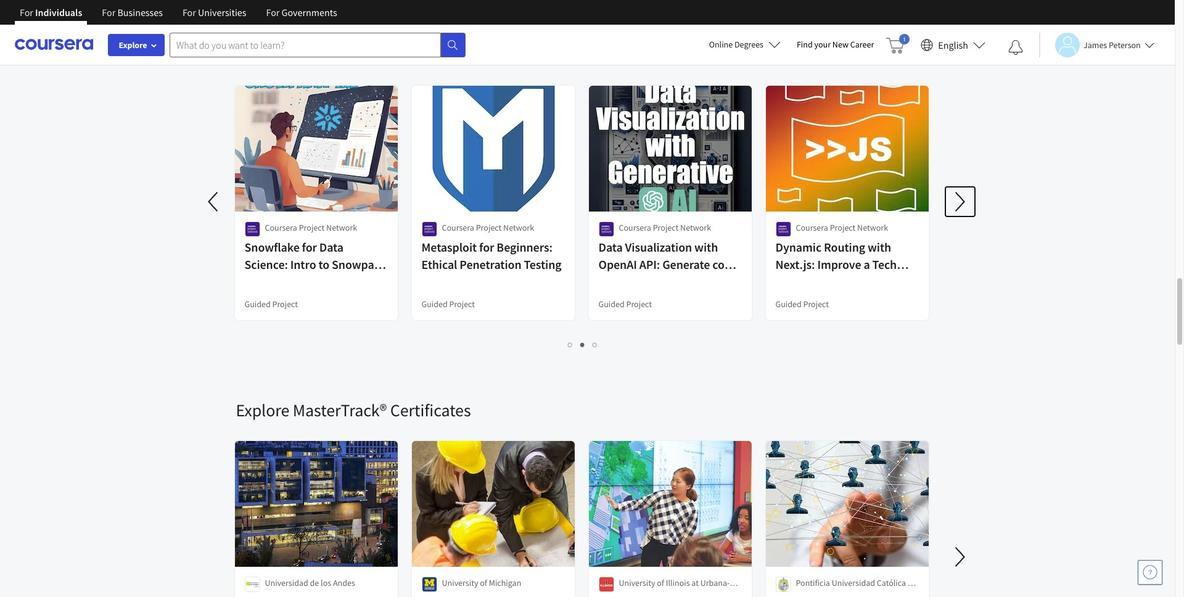 Task type: locate. For each thing, give the bounding box(es) containing it.
at
[[692, 578, 699, 589]]

find
[[797, 39, 813, 50]]

guided down news
[[776, 299, 802, 310]]

for inside metasploit for beginners: ethical penetration testing
[[480, 239, 495, 255]]

explore inside popup button
[[119, 39, 147, 51]]

1 horizontal spatial of
[[657, 578, 665, 589]]

shopping cart: 1 item image
[[887, 34, 910, 54]]

project up metasploit for beginners: ethical penetration testing
[[476, 222, 502, 233]]

online degrees
[[709, 39, 764, 50]]

0 horizontal spatial university
[[442, 578, 478, 589]]

universidad inside 'link'
[[265, 578, 308, 589]]

4 coursera project network from the left
[[796, 222, 889, 233]]

university of michigan
[[442, 578, 522, 589]]

1 horizontal spatial de
[[908, 578, 917, 589]]

of for michigan
[[480, 578, 487, 589]]

2 universidad from the left
[[832, 578, 876, 589]]

improve
[[818, 257, 862, 272]]

2 horizontal spatial for
[[480, 239, 495, 255]]

coursera
[[265, 222, 297, 233], [442, 222, 474, 233], [619, 222, 652, 233], [796, 222, 829, 233]]

What do you want to learn? text field
[[170, 32, 441, 57]]

coursera project network for snowflake
[[265, 222, 357, 233]]

university
[[442, 578, 478, 589], [619, 578, 656, 589]]

university of michigan link
[[411, 440, 576, 597]]

2 coursera project network from the left
[[442, 222, 534, 233]]

None search field
[[170, 32, 466, 57]]

data inside data visualization with openai api: generate code with genai
[[599, 239, 623, 255]]

a
[[864, 257, 870, 272]]

coursera project network image for data visualization with openai api: generate code with genai
[[599, 222, 614, 237]]

guided project for metasploit for beginners: ethical penetration testing
[[422, 299, 475, 310]]

project down website
[[804, 299, 829, 310]]

with
[[695, 239, 718, 255], [868, 239, 892, 255], [599, 274, 622, 289]]

find your new career link
[[791, 37, 881, 52]]

3 network from the left
[[681, 222, 711, 233]]

2 network from the left
[[504, 222, 534, 233]]

pontificia universidad católica de chile image
[[776, 577, 791, 592]]

for left "governments"
[[266, 6, 280, 19]]

coursera up dynamic
[[796, 222, 829, 233]]

universidad de los andes image
[[245, 577, 260, 592]]

coursera for snowflake
[[265, 222, 297, 233]]

coursera project network image up dynamic
[[776, 222, 791, 237]]

de right católica
[[908, 578, 917, 589]]

3 coursera from the left
[[619, 222, 652, 233]]

0 horizontal spatial universidad
[[265, 578, 308, 589]]

0 horizontal spatial data
[[320, 239, 344, 255]]

2 university from the left
[[619, 578, 656, 589]]

explore for explore
[[119, 39, 147, 51]]

news
[[776, 274, 805, 289]]

testing
[[524, 257, 562, 272]]

3
[[593, 339, 598, 350]]

coursera project network image
[[245, 222, 260, 237], [599, 222, 614, 237], [776, 222, 791, 237]]

james
[[1084, 39, 1108, 50]]

code
[[713, 257, 738, 272]]

pontificia universidad católica de chile link
[[765, 440, 930, 597]]

network up beginners:
[[504, 222, 534, 233]]

3 for from the left
[[183, 6, 196, 19]]

0 horizontal spatial coursera project network image
[[245, 222, 260, 237]]

university inside university of illinois at urbana- champaign
[[619, 578, 656, 589]]

1 horizontal spatial universidad
[[832, 578, 876, 589]]

illinois
[[666, 578, 690, 589]]

explore mastertrack® certificates carousel element
[[230, 362, 1185, 597]]

1 vertical spatial explore
[[236, 399, 290, 421]]

network up generate
[[681, 222, 711, 233]]

4 network from the left
[[858, 222, 889, 233]]

with up code
[[695, 239, 718, 255]]

network up snowpark
[[326, 222, 357, 233]]

2 guided project from the left
[[422, 299, 475, 310]]

2 horizontal spatial with
[[868, 239, 892, 255]]

coursera project network up visualization
[[619, 222, 711, 233]]

michigan
[[489, 578, 522, 589]]

of inside university of illinois at urbana- champaign
[[657, 578, 665, 589]]

with down openai
[[599, 274, 622, 289]]

2 of from the left
[[657, 578, 665, 589]]

guided for snowflake for data science: intro to snowpark ml for python
[[245, 299, 271, 310]]

explore button
[[108, 34, 165, 56]]

explore mastertrack® certificates
[[236, 399, 471, 421]]

explore for explore mastertrack® certificates
[[236, 399, 290, 421]]

openai
[[599, 257, 637, 272]]

champaign
[[619, 590, 661, 597]]

2 de from the left
[[908, 578, 917, 589]]

beginners:
[[497, 239, 553, 255]]

university of illinois at urbana- champaign
[[619, 578, 730, 597]]

1 de from the left
[[310, 578, 319, 589]]

ethical
[[422, 257, 458, 272]]

1 horizontal spatial data
[[599, 239, 623, 255]]

1 vertical spatial next slide image
[[946, 542, 975, 572]]

university of michigan image
[[422, 577, 437, 592]]

project down genai
[[627, 299, 652, 310]]

3 coursera project network from the left
[[619, 222, 711, 233]]

ml
[[245, 274, 260, 289]]

1 coursera from the left
[[265, 222, 297, 233]]

0 horizontal spatial with
[[599, 274, 622, 289]]

for left universities in the left of the page
[[183, 6, 196, 19]]

for
[[302, 239, 317, 255], [480, 239, 495, 255], [262, 274, 277, 289]]

network for generate
[[681, 222, 711, 233]]

for up penetration at top
[[480, 239, 495, 255]]

1 horizontal spatial with
[[695, 239, 718, 255]]

university of illinois at urbana-champaign image
[[599, 577, 614, 592]]

coursera project network up routing
[[796, 222, 889, 233]]

coursera project network for data
[[619, 222, 711, 233]]

coursera up metasploit
[[442, 222, 474, 233]]

of
[[480, 578, 487, 589], [657, 578, 665, 589]]

website
[[807, 274, 849, 289]]

university up champaign
[[619, 578, 656, 589]]

metasploit
[[422, 239, 477, 255]]

guided project down ml
[[245, 299, 298, 310]]

2 for from the left
[[102, 6, 116, 19]]

james peterson button
[[1040, 32, 1155, 57]]

4 for from the left
[[266, 6, 280, 19]]

with for tech
[[868, 239, 892, 255]]

genai
[[625, 274, 656, 289]]

with up tech
[[868, 239, 892, 255]]

guided left projects
[[375, 44, 427, 66]]

guided project for data visualization with openai api: generate code with genai
[[599, 299, 652, 310]]

guided project
[[245, 299, 298, 310], [422, 299, 475, 310], [599, 299, 652, 310], [776, 299, 829, 310]]

project up snowflake for data science: intro to snowpark ml for python
[[299, 222, 325, 233]]

de
[[310, 578, 319, 589], [908, 578, 917, 589]]

data up to
[[320, 239, 344, 255]]

los
[[321, 578, 331, 589]]

project
[[299, 222, 325, 233], [476, 222, 502, 233], [653, 222, 679, 233], [830, 222, 856, 233], [272, 299, 298, 310], [450, 299, 475, 310], [627, 299, 652, 310], [804, 299, 829, 310]]

data
[[320, 239, 344, 255], [599, 239, 623, 255]]

de inside universidad de los andes 'link'
[[310, 578, 319, 589]]

guided down ml
[[245, 299, 271, 310]]

0 horizontal spatial de
[[310, 578, 319, 589]]

4 guided project from the left
[[776, 299, 829, 310]]

1 university from the left
[[442, 578, 478, 589]]

guided project down news
[[776, 299, 829, 310]]

0 vertical spatial next slide image
[[946, 187, 975, 217]]

guided project down genai
[[599, 299, 652, 310]]

governments
[[282, 6, 337, 19]]

4 coursera from the left
[[796, 222, 829, 233]]

for up intro
[[302, 239, 317, 255]]

2 coursera project network image from the left
[[599, 222, 614, 237]]

projects
[[430, 44, 488, 66]]

for right ml
[[262, 274, 277, 289]]

1 coursera project network image from the left
[[245, 222, 260, 237]]

0 horizontal spatial explore
[[119, 39, 147, 51]]

1 horizontal spatial coursera project network image
[[599, 222, 614, 237]]

project down python at top left
[[272, 299, 298, 310]]

next slide image
[[946, 187, 975, 217], [946, 542, 975, 572]]

online
[[709, 39, 733, 50]]

1 horizontal spatial for
[[302, 239, 317, 255]]

snowpark
[[332, 257, 385, 272]]

guided
[[375, 44, 427, 66], [245, 299, 271, 310], [422, 299, 448, 310], [599, 299, 625, 310], [776, 299, 802, 310]]

1 horizontal spatial explore
[[236, 399, 290, 421]]

guided down genai
[[599, 299, 625, 310]]

de inside 'pontificia universidad católica de chile'
[[908, 578, 917, 589]]

2 coursera from the left
[[442, 222, 474, 233]]

with for code
[[695, 239, 718, 255]]

1 universidad from the left
[[265, 578, 308, 589]]

2 horizontal spatial coursera project network image
[[776, 222, 791, 237]]

guided for data visualization with openai api: generate code with genai
[[599, 299, 625, 310]]

universidad left católica
[[832, 578, 876, 589]]

universidad right the universidad de los andes image
[[265, 578, 308, 589]]

of left illinois at the right of the page
[[657, 578, 665, 589]]

1 of from the left
[[480, 578, 487, 589]]

for
[[20, 6, 33, 19], [102, 6, 116, 19], [183, 6, 196, 19], [266, 6, 280, 19]]

to
[[319, 257, 330, 272]]

explore
[[119, 39, 147, 51], [236, 399, 290, 421]]

generate
[[663, 257, 710, 272]]

1 horizontal spatial university
[[619, 578, 656, 589]]

guided down ethical
[[422, 299, 448, 310]]

0 horizontal spatial of
[[480, 578, 487, 589]]

for left individuals in the left of the page
[[20, 6, 33, 19]]

coursera project network
[[265, 222, 357, 233], [442, 222, 534, 233], [619, 222, 711, 233], [796, 222, 889, 233]]

intro
[[290, 257, 316, 272]]

2 next slide image from the top
[[946, 542, 975, 572]]

network
[[326, 222, 357, 233], [504, 222, 534, 233], [681, 222, 711, 233], [858, 222, 889, 233]]

1 network from the left
[[326, 222, 357, 233]]

coursera project network image
[[422, 222, 437, 237]]

list
[[236, 338, 930, 352]]

coursera project network up snowflake for data science: intro to snowpark ml for python
[[265, 222, 357, 233]]

coursera up visualization
[[619, 222, 652, 233]]

1 coursera project network from the left
[[265, 222, 357, 233]]

data up openai
[[599, 239, 623, 255]]

project down ethical
[[450, 299, 475, 310]]

universidad
[[265, 578, 308, 589], [832, 578, 876, 589]]

with inside dynamic routing with next.js: improve a tech news website
[[868, 239, 892, 255]]

2 data from the left
[[599, 239, 623, 255]]

university for university of illinois at urbana- champaign
[[619, 578, 656, 589]]

coursera up snowflake
[[265, 222, 297, 233]]

1 data from the left
[[320, 239, 344, 255]]

1 guided project from the left
[[245, 299, 298, 310]]

for universities
[[183, 6, 247, 19]]

network up routing
[[858, 222, 889, 233]]

coursera project network up metasploit for beginners: ethical penetration testing
[[442, 222, 534, 233]]

1 for from the left
[[20, 6, 33, 19]]

recently launched guided projects
[[236, 44, 488, 66]]

0 vertical spatial explore
[[119, 39, 147, 51]]

de left the los
[[310, 578, 319, 589]]

guided project down ethical
[[422, 299, 475, 310]]

online degrees button
[[700, 31, 791, 58]]

coursera project network image up snowflake
[[245, 222, 260, 237]]

of left the michigan
[[480, 578, 487, 589]]

university right university of michigan image
[[442, 578, 478, 589]]

3 coursera project network image from the left
[[776, 222, 791, 237]]

previous slide image
[[199, 187, 229, 217]]

list containing 1
[[236, 338, 930, 352]]

metasploit for beginners: ethical penetration testing
[[422, 239, 562, 272]]

visualization
[[625, 239, 692, 255]]

3 guided project from the left
[[599, 299, 652, 310]]

for left businesses
[[102, 6, 116, 19]]

1 next slide image from the top
[[946, 187, 975, 217]]

universities
[[198, 6, 247, 19]]

coursera project network image up openai
[[599, 222, 614, 237]]

data inside snowflake for data science: intro to snowpark ml for python
[[320, 239, 344, 255]]



Task type: describe. For each thing, give the bounding box(es) containing it.
recently launched guided projects carousel element
[[199, 7, 975, 362]]

network for to
[[326, 222, 357, 233]]

launched
[[301, 44, 372, 66]]

universidad de los andes
[[265, 578, 355, 589]]

for for businesses
[[102, 6, 116, 19]]

coursera project network for dynamic
[[796, 222, 889, 233]]

1 button
[[565, 338, 577, 352]]

james peterson
[[1084, 39, 1141, 50]]

1
[[568, 339, 573, 350]]

andes
[[333, 578, 355, 589]]

pontificia
[[796, 578, 831, 589]]

coursera for data
[[619, 222, 652, 233]]

guided for metasploit for beginners: ethical penetration testing
[[422, 299, 448, 310]]

data visualization with openai api: generate code with genai
[[599, 239, 738, 289]]

individuals
[[35, 6, 82, 19]]

guided for dynamic routing with next.js: improve a tech news website
[[776, 299, 802, 310]]

dynamic
[[776, 239, 822, 255]]

project up routing
[[830, 222, 856, 233]]

routing
[[824, 239, 866, 255]]

next.js:
[[776, 257, 815, 272]]

network for a
[[858, 222, 889, 233]]

snowflake
[[245, 239, 300, 255]]

for for snowflake
[[302, 239, 317, 255]]

coursera image
[[15, 35, 93, 54]]

trending courses carousel element
[[236, 0, 939, 7]]

list inside recently launched guided projects carousel element
[[236, 338, 930, 352]]

2
[[581, 339, 586, 350]]

certificates
[[390, 399, 471, 421]]

api:
[[640, 257, 660, 272]]

urbana-
[[701, 578, 730, 589]]

english button
[[917, 25, 991, 65]]

career
[[851, 39, 875, 50]]

dynamic routing with next.js: improve a tech news website
[[776, 239, 897, 289]]

tech
[[873, 257, 897, 272]]

for for governments
[[266, 6, 280, 19]]

of for illinois
[[657, 578, 665, 589]]

coursera project network image for snowflake for data science: intro to snowpark ml for python
[[245, 222, 260, 237]]

0 horizontal spatial for
[[262, 274, 277, 289]]

project up visualization
[[653, 222, 679, 233]]

python
[[280, 274, 318, 289]]

science:
[[245, 257, 288, 272]]

your
[[815, 39, 831, 50]]

for businesses
[[102, 6, 163, 19]]

new
[[833, 39, 849, 50]]

network for testing
[[504, 222, 534, 233]]

2 button
[[577, 338, 589, 352]]

recently
[[236, 44, 298, 66]]

banner navigation
[[10, 0, 347, 34]]

for for metasploit
[[480, 239, 495, 255]]

for individuals
[[20, 6, 82, 19]]

find your new career
[[797, 39, 875, 50]]

peterson
[[1109, 39, 1141, 50]]

help center image
[[1143, 565, 1158, 580]]

penetration
[[460, 257, 522, 272]]

pontificia universidad católica de chile
[[796, 578, 917, 597]]

show notifications image
[[1009, 40, 1024, 55]]

coursera project network image for dynamic routing with next.js: improve a tech news website
[[776, 222, 791, 237]]

for for universities
[[183, 6, 196, 19]]

universidad de los andes link
[[234, 440, 399, 597]]

university for university of michigan
[[442, 578, 478, 589]]

for for individuals
[[20, 6, 33, 19]]

university of illinois at urbana- champaign link
[[588, 440, 753, 597]]

católica
[[877, 578, 907, 589]]

degrees
[[735, 39, 764, 50]]

businesses
[[117, 6, 163, 19]]

guided project for snowflake for data science: intro to snowpark ml for python
[[245, 299, 298, 310]]

coursera project network for metasploit
[[442, 222, 534, 233]]

3 button
[[589, 338, 602, 352]]

coursera for metasploit
[[442, 222, 474, 233]]

for governments
[[266, 6, 337, 19]]

snowflake for data science: intro to snowpark ml for python
[[245, 239, 385, 289]]

coursera for dynamic
[[796, 222, 829, 233]]

english
[[939, 39, 969, 51]]

chile
[[796, 590, 815, 597]]

universidad inside 'pontificia universidad católica de chile'
[[832, 578, 876, 589]]

mastertrack®
[[293, 399, 387, 421]]

guided project for dynamic routing with next.js: improve a tech news website
[[776, 299, 829, 310]]



Task type: vqa. For each thing, say whether or not it's contained in the screenshot.
'your' in the Enhance your resume Get support to build a standout resume and LinkedIn profile.
no



